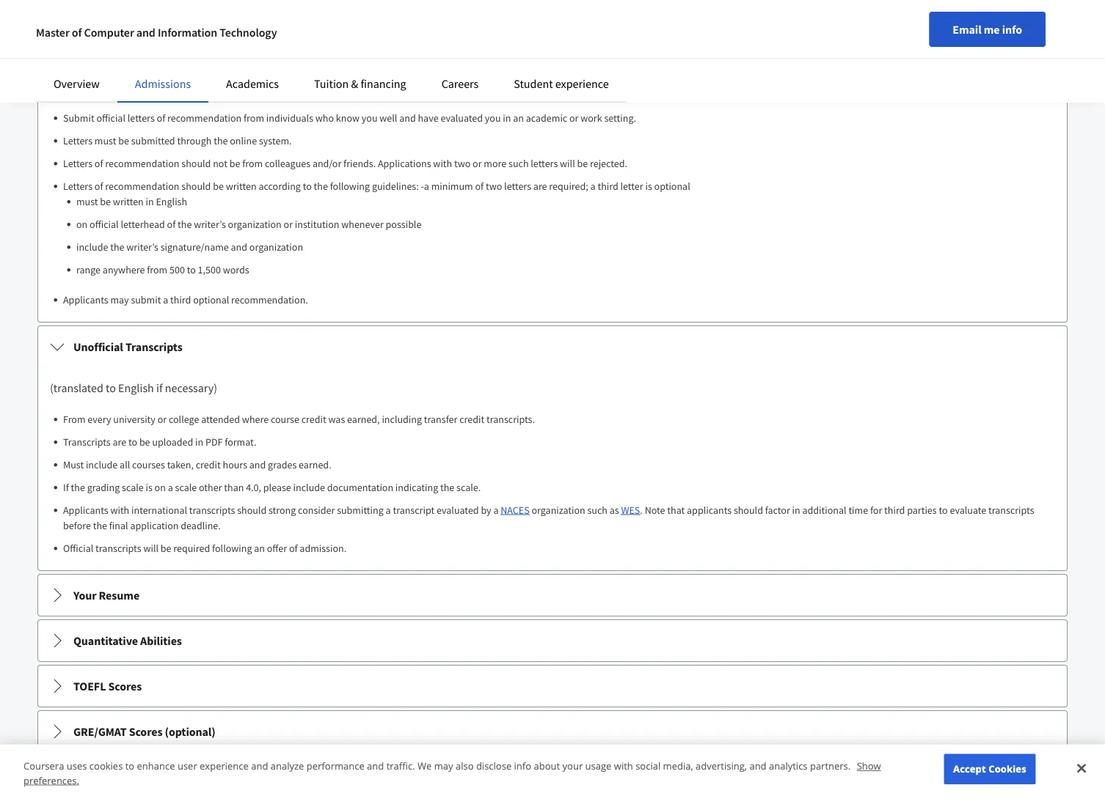 Task type: describe. For each thing, give the bounding box(es) containing it.
master of computer and information technology
[[36, 25, 277, 40]]

well
[[380, 111, 397, 124]]

and inside 'list item'
[[249, 458, 266, 471]]

attended
[[201, 413, 240, 426]]

additional
[[802, 504, 846, 517]]

of inside dropdown button
[[133, 38, 143, 53]]

for
[[870, 504, 882, 517]]

quantitative
[[73, 634, 138, 649]]

consider
[[298, 504, 335, 517]]

must include all courses taken, credit hours and grades earned.
[[63, 458, 331, 471]]

such for letters
[[509, 157, 529, 170]]

submitting
[[337, 504, 384, 517]]

these may be from industry or academia.
[[50, 79, 252, 94]]

whenever
[[341, 218, 384, 231]]

the down and/or
[[314, 179, 328, 193]]

academics link
[[226, 76, 279, 91]]

know
[[336, 111, 360, 124]]

(optional)
[[165, 725, 216, 740]]

or inside 'list item'
[[473, 157, 482, 170]]

submit
[[63, 111, 94, 124]]

grades
[[268, 458, 297, 471]]

admission.
[[300, 542, 346, 555]]

a right "by" at the left bottom
[[493, 504, 499, 517]]

offer
[[267, 542, 287, 555]]

scores for toefl
[[108, 679, 142, 694]]

following inside list item
[[212, 542, 252, 555]]

will inside list item
[[143, 542, 159, 555]]

format.
[[225, 435, 256, 449]]

your
[[562, 760, 583, 773]]

experience inside privacy alert dialog
[[200, 760, 249, 773]]

master
[[36, 25, 70, 40]]

list item containing letters of recommendation should be written according to the following guidelines: -a minimum of two letters are required; a third letter is optional
[[63, 178, 1055, 277]]

letter
[[620, 179, 643, 193]]

from every university or college attended where course credit was earned, including transfer credit transcripts. list item
[[63, 412, 1055, 427]]

transcripts are to be uploaded in pdf format.
[[63, 435, 256, 449]]

toefl
[[73, 679, 106, 694]]

these
[[50, 79, 79, 94]]

words
[[223, 263, 249, 276]]

setting.
[[604, 111, 636, 124]]

to inside range anywhere from 500 to 1,500 words list item
[[187, 263, 196, 276]]

computer
[[84, 25, 134, 40]]

from
[[63, 413, 86, 426]]

2 vertical spatial organization
[[532, 504, 585, 517]]

applicants for applicants with international transcripts should strong consider submitting a transcript evaluated by a naces organization such as wes
[[63, 504, 108, 517]]

2 scale from the left
[[175, 481, 197, 494]]

optional inside applicants may submit a third optional recommendation. list item
[[193, 293, 229, 306]]

and inside list item
[[231, 240, 247, 254]]

admissions
[[135, 76, 191, 91]]

performance
[[307, 760, 364, 773]]

email me info
[[953, 22, 1022, 37]]

third inside . note that applicants should factor in additional time for third parties to evaluate transcripts before the final application deadline.
[[884, 504, 905, 517]]

0 horizontal spatial english
[[118, 381, 154, 396]]

coursera uses cookies to enhance user experience and analyze performance and traffic. we may also disclose info about your usage with social media, advertising, and analytics partners.
[[23, 760, 853, 773]]

taken,
[[167, 458, 194, 471]]

in up letterhead
[[146, 195, 154, 208]]

applicants for applicants may submit a third optional recommendation.
[[63, 293, 108, 306]]

rejected.
[[590, 157, 627, 170]]

on inside list item
[[76, 218, 88, 231]]

0 vertical spatial following
[[330, 179, 370, 193]]

from inside 'list item'
[[242, 157, 263, 170]]

info inside button
[[1002, 22, 1022, 37]]

cookies
[[89, 760, 123, 773]]

will inside 'list item'
[[560, 157, 575, 170]]

the up anywhere
[[110, 240, 124, 254]]

letters of recommendation should be written according to the following guidelines: -a minimum of two letters are required; a third letter is optional
[[63, 179, 690, 193]]

2 vertical spatial include
[[293, 481, 325, 494]]

info inside privacy alert dialog
[[514, 760, 531, 773]]

cookies
[[989, 763, 1026, 776]]

be right overview link
[[105, 79, 117, 94]]

(translated
[[50, 381, 103, 396]]

the up the include the writer's signature/name and organization
[[178, 218, 192, 231]]

minimum
[[431, 179, 473, 193]]

from inside list item
[[147, 263, 167, 276]]

a right required;
[[590, 179, 596, 193]]

scores for gre/gmat
[[129, 725, 162, 740]]

unofficial transcripts
[[73, 340, 182, 354]]

gre/gmat scores (optional) button
[[38, 712, 1067, 753]]

institution
[[295, 218, 339, 231]]

500
[[169, 263, 185, 276]]

the left scale.
[[440, 481, 454, 494]]

a right the submit
[[163, 293, 168, 306]]

1 vertical spatial writer's
[[126, 240, 158, 254]]

show
[[857, 760, 881, 773]]

2 horizontal spatial credit
[[459, 413, 484, 426]]

be down application
[[161, 542, 171, 555]]

in left pdf
[[195, 435, 203, 449]]

admissions link
[[135, 76, 191, 91]]

list item containing applicants with international transcripts should strong consider submitting a transcript evaluated by a
[[63, 503, 1055, 533]]

(translated to english if necessary)
[[50, 381, 217, 396]]

if the grading scale is on a scale other than 4.0, please include documentation indicating the scale. list item
[[63, 480, 1055, 495]]

earned.
[[299, 458, 331, 471]]

be right the not
[[229, 157, 240, 170]]

to inside . note that applicants should factor in additional time for third parties to evaluate transcripts before the final application deadline.
[[939, 504, 948, 517]]

be up range
[[100, 195, 111, 208]]

recommendation inside submit official letters of recommendation from individuals who know you well and have evaluated you in an academic or work setting. list item
[[167, 111, 242, 124]]

be inside 'list item'
[[118, 134, 129, 147]]

list for (translated to english if necessary)
[[56, 412, 1055, 556]]

1 horizontal spatial third
[[598, 179, 618, 193]]

should inside 'list item'
[[181, 157, 211, 170]]

evaluated inside list item
[[441, 111, 483, 124]]

evaluate
[[950, 504, 986, 517]]

hours
[[223, 458, 247, 471]]

college
[[169, 413, 199, 426]]

was
[[328, 413, 345, 426]]

1 vertical spatial organization
[[249, 240, 303, 254]]

a left minimum
[[424, 179, 429, 193]]

accept cookies button
[[944, 755, 1036, 785]]

0 horizontal spatial with
[[110, 504, 129, 517]]

are inside list item
[[113, 435, 126, 449]]

-
[[421, 179, 424, 193]]

range
[[76, 263, 101, 276]]

to up every
[[106, 381, 116, 396]]

student
[[514, 76, 553, 91]]

official for letterhead
[[90, 218, 119, 231]]

or right "industry"
[[189, 79, 199, 94]]

anywhere
[[103, 263, 145, 276]]

may inside privacy alert dialog
[[434, 760, 453, 773]]

factor
[[765, 504, 790, 517]]

or left work
[[569, 111, 579, 124]]

in left 'academic'
[[503, 111, 511, 124]]

1 horizontal spatial is
[[645, 179, 652, 193]]

scale.
[[456, 481, 481, 494]]

on official letterhead of the writer's organization or institution whenever possible
[[76, 218, 421, 231]]

tuition
[[314, 76, 349, 91]]

unofficial
[[73, 340, 123, 354]]

letters must be submitted through the online system.
[[63, 134, 292, 147]]

0 vertical spatial organization
[[228, 218, 282, 231]]

your resume
[[73, 588, 139, 603]]

analyze
[[271, 760, 304, 773]]

and left analytics
[[749, 760, 766, 773]]

may for applicants
[[110, 293, 129, 306]]

academics
[[226, 76, 279, 91]]

application
[[130, 519, 179, 532]]

transcripts inside unofficial transcripts dropdown button
[[125, 340, 182, 354]]

usage
[[585, 760, 612, 773]]

that
[[667, 504, 685, 517]]

toefl scores
[[73, 679, 142, 694]]

of inside 'list item'
[[95, 157, 103, 170]]

and right well
[[399, 111, 416, 124]]

email me info button
[[929, 12, 1046, 47]]

tuition & financing link
[[314, 76, 406, 91]]

must be written in english list item
[[76, 194, 1055, 209]]

academia.
[[201, 79, 252, 94]]

the inside 'list item'
[[214, 134, 228, 147]]

on official letterhead of the writer's organization or institution whenever possible list item
[[76, 216, 1055, 232]]

1 horizontal spatial transcripts
[[189, 504, 235, 517]]

grading
[[87, 481, 120, 494]]

from every university or college attended where course credit was earned, including transfer credit transcripts.
[[63, 413, 535, 426]]

your resume button
[[38, 575, 1067, 616]]

credit inside 'list item'
[[196, 458, 221, 471]]

may for these
[[81, 79, 103, 94]]

transcripts are to be uploaded in pdf format. list item
[[63, 434, 1055, 450]]

information
[[158, 25, 217, 40]]

recommendation for be
[[105, 179, 179, 193]]

gre/gmat scores (optional)
[[73, 725, 216, 740]]

unofficial transcripts button
[[38, 327, 1067, 368]]



Task type: locate. For each thing, give the bounding box(es) containing it.
an left the offer
[[254, 542, 265, 555]]

list containing from every university or college attended where course credit was earned, including transfer credit transcripts.
[[56, 412, 1055, 556]]

0 vertical spatial writer's
[[194, 218, 226, 231]]

1 vertical spatial info
[[514, 760, 531, 773]]

must up range
[[76, 195, 98, 208]]

experience up work
[[555, 76, 609, 91]]

list item
[[63, 178, 1055, 277], [63, 503, 1055, 533]]

0 vertical spatial letters
[[63, 134, 92, 147]]

1 vertical spatial optional
[[193, 293, 229, 306]]

evaluated right have
[[441, 111, 483, 124]]

info left "about"
[[514, 760, 531, 773]]

0 vertical spatial two
[[454, 157, 471, 170]]

submit official letters of recommendation from individuals who know you well and have evaluated you in an academic or work setting.
[[63, 111, 636, 124]]

should inside . note that applicants should factor in additional time for third parties to evaluate transcripts before the final application deadline.
[[734, 504, 763, 517]]

tuition & financing
[[314, 76, 406, 91]]

1 horizontal spatial with
[[433, 157, 452, 170]]

the left final
[[93, 519, 107, 532]]

transcripts inside official transcripts will be required following an offer of admission. list item
[[95, 542, 141, 555]]

coursera
[[23, 760, 64, 773]]

0 vertical spatial list item
[[63, 178, 1055, 277]]

include up grading
[[86, 458, 118, 471]]

time
[[849, 504, 868, 517]]

must inside letters must be submitted through the online system. 'list item'
[[95, 134, 116, 147]]

two up minimum
[[454, 157, 471, 170]]

to right "cookies"
[[125, 760, 134, 773]]

english inside list item
[[156, 195, 187, 208]]

1 horizontal spatial optional
[[654, 179, 690, 193]]

recommendation.
[[231, 293, 308, 306]]

as
[[610, 504, 619, 517]]

enhance
[[137, 760, 175, 773]]

0 horizontal spatial are
[[113, 435, 126, 449]]

must be written in english
[[76, 195, 187, 208]]

optional down 1,500
[[193, 293, 229, 306]]

other
[[199, 481, 222, 494]]

transcripts down from
[[63, 435, 111, 449]]

letters for letters must be submitted through the online system.
[[63, 134, 92, 147]]

be down the not
[[213, 179, 224, 193]]

1 horizontal spatial following
[[330, 179, 370, 193]]

with up final
[[110, 504, 129, 517]]

0 vertical spatial recommendation
[[167, 111, 242, 124]]

letters for letters of recommendation should be written according to the following guidelines: -a minimum of two letters are required; a third letter is optional
[[63, 179, 92, 193]]

an inside submit official letters of recommendation from individuals who know you well and have evaluated you in an academic or work setting. list item
[[513, 111, 524, 124]]

an
[[513, 111, 524, 124], [254, 542, 265, 555]]

with
[[433, 157, 452, 170], [110, 504, 129, 517], [614, 760, 633, 773]]

applicants may submit a third optional recommendation. list item
[[63, 292, 1055, 307]]

1 vertical spatial transcripts
[[63, 435, 111, 449]]

deadline.
[[181, 519, 221, 532]]

3 letters from the top
[[63, 179, 92, 193]]

traffic.
[[386, 760, 415, 773]]

0 vertical spatial optional
[[654, 179, 690, 193]]

may left the submit
[[110, 293, 129, 306]]

1 scale from the left
[[122, 481, 144, 494]]

english up letterhead
[[156, 195, 187, 208]]

recommendation inside letters of recommendation should not be from colleagues and/or friends. applications with two or more such letters will be rejected. 'list item'
[[105, 157, 179, 170]]

2 you from the left
[[485, 111, 501, 124]]

or
[[189, 79, 199, 94], [569, 111, 579, 124], [473, 157, 482, 170], [284, 218, 293, 231], [158, 413, 167, 426]]

1 horizontal spatial credit
[[301, 413, 326, 426]]

or left more
[[473, 157, 482, 170]]

0 vertical spatial evaluated
[[441, 111, 483, 124]]

and/or
[[312, 157, 341, 170]]

third down rejected.
[[598, 179, 618, 193]]

applicants may submit a third optional recommendation.
[[63, 293, 308, 306]]

to right 500
[[187, 263, 196, 276]]

to inside transcripts are to be uploaded in pdf format. list item
[[128, 435, 137, 449]]

quantitative abilities button
[[38, 621, 1067, 662]]

advertising,
[[696, 760, 747, 773]]

letters inside list item
[[128, 111, 155, 124]]

1 letters from the top
[[63, 134, 92, 147]]

have
[[418, 111, 438, 124]]

0 vertical spatial on
[[76, 218, 88, 231]]

transcripts inside transcripts are to be uploaded in pdf format. list item
[[63, 435, 111, 449]]

letters down letters must be submitted through the online system. 'list item' in the top of the page
[[531, 157, 558, 170]]

abilities
[[140, 634, 182, 649]]

course
[[271, 413, 299, 426]]

2 list item from the top
[[63, 503, 1055, 533]]

will up required;
[[560, 157, 575, 170]]

transcripts up the if
[[125, 340, 182, 354]]

your
[[73, 588, 96, 603]]

courses
[[132, 458, 165, 471]]

organization down if the grading scale is on a scale other than 4.0, please include documentation indicating the scale. list item
[[532, 504, 585, 517]]

1 vertical spatial with
[[110, 504, 129, 517]]

0 vertical spatial with
[[433, 157, 452, 170]]

.
[[640, 504, 643, 517]]

must inside must be written in english list item
[[76, 195, 98, 208]]

is right the "letter"
[[645, 179, 652, 193]]

a down taken, at the left
[[168, 481, 173, 494]]

of
[[72, 25, 82, 40], [133, 38, 143, 53], [157, 111, 165, 124], [95, 157, 103, 170], [95, 179, 103, 193], [475, 179, 484, 193], [167, 218, 176, 231], [289, 542, 298, 555]]

scores right toefl
[[108, 679, 142, 694]]

pdf
[[205, 435, 223, 449]]

from left "industry"
[[120, 79, 143, 94]]

0 horizontal spatial transcripts
[[95, 542, 141, 555]]

following down letters of recommendation should not be from colleagues and/or friends. applications with two or more such letters will be rejected.
[[330, 179, 370, 193]]

2 horizontal spatial third
[[884, 504, 905, 517]]

must left the submitted
[[95, 134, 116, 147]]

if
[[156, 381, 163, 396]]

must include all courses taken, credit hours and grades earned. list item
[[63, 457, 1055, 473]]

system.
[[259, 134, 292, 147]]

official transcripts will be required following an offer of admission.
[[63, 542, 346, 555]]

2 vertical spatial recommendation
[[105, 179, 179, 193]]

writer's up the signature/name
[[194, 218, 226, 231]]

official right submit
[[96, 111, 125, 124]]

1 horizontal spatial experience
[[555, 76, 609, 91]]

include the writer's signature/name and organization list item
[[76, 239, 1055, 255]]

info
[[1002, 22, 1022, 37], [514, 760, 531, 773]]

be
[[105, 79, 117, 94], [118, 134, 129, 147], [229, 157, 240, 170], [577, 157, 588, 170], [213, 179, 224, 193], [100, 195, 111, 208], [139, 435, 150, 449], [161, 542, 171, 555]]

0 horizontal spatial two
[[454, 157, 471, 170]]

experience right the user
[[200, 760, 249, 773]]

the left online
[[214, 134, 228, 147]]

0 horizontal spatial scale
[[122, 481, 144, 494]]

0 horizontal spatial an
[[254, 542, 265, 555]]

be left the submitted
[[118, 134, 129, 147]]

1 vertical spatial official
[[90, 218, 119, 231]]

letters inside dropdown button
[[97, 38, 130, 53]]

0 horizontal spatial may
[[81, 79, 103, 94]]

parties
[[907, 504, 937, 517]]

such for as
[[587, 504, 608, 517]]

two down more
[[486, 179, 502, 193]]

transcripts down final
[[95, 542, 141, 555]]

an inside official transcripts will be required following an offer of admission. list item
[[254, 542, 265, 555]]

with left social
[[614, 760, 633, 773]]

academic
[[526, 111, 567, 124]]

1 vertical spatial must
[[76, 195, 98, 208]]

0 horizontal spatial third
[[170, 293, 191, 306]]

official inside submit official letters of recommendation from individuals who know you well and have evaluated you in an academic or work setting. list item
[[96, 111, 125, 124]]

1 you from the left
[[362, 111, 378, 124]]

2 applicants from the top
[[63, 504, 108, 517]]

writer's down letterhead
[[126, 240, 158, 254]]

0 horizontal spatial on
[[76, 218, 88, 231]]

2 vertical spatial may
[[434, 760, 453, 773]]

applicants
[[63, 293, 108, 306], [63, 504, 108, 517]]

an left 'academic'
[[513, 111, 524, 124]]

0 vertical spatial third
[[598, 179, 618, 193]]

1 horizontal spatial info
[[1002, 22, 1022, 37]]

1 vertical spatial such
[[587, 504, 608, 517]]

from inside list item
[[244, 111, 264, 124]]

naces link
[[501, 504, 530, 517]]

may right the we
[[434, 760, 453, 773]]

list for these may be from industry or academia.
[[56, 110, 1055, 307]]

signature/name
[[160, 240, 229, 254]]

2 letters from the top
[[63, 157, 92, 170]]

possible
[[386, 218, 421, 231]]

written inside list item
[[113, 195, 144, 208]]

who
[[315, 111, 334, 124]]

and right hours
[[249, 458, 266, 471]]

1 vertical spatial on
[[155, 481, 166, 494]]

work
[[581, 111, 602, 124]]

necessary)
[[165, 381, 217, 396]]

experience
[[555, 76, 609, 91], [200, 760, 249, 773]]

are inside list item
[[533, 179, 547, 193]]

show preferences. link
[[23, 760, 881, 788]]

0 vertical spatial official
[[96, 111, 125, 124]]

to right parties
[[939, 504, 948, 517]]

1 horizontal spatial scale
[[175, 481, 197, 494]]

or left college
[[158, 413, 167, 426]]

international
[[131, 504, 187, 517]]

1 vertical spatial english
[[118, 381, 154, 396]]

1 horizontal spatial two
[[486, 179, 502, 193]]

1 horizontal spatial you
[[485, 111, 501, 124]]

2 vertical spatial letters
[[63, 179, 92, 193]]

be left rejected.
[[577, 157, 588, 170]]

following down deadline.
[[212, 542, 252, 555]]

1 applicants from the top
[[63, 293, 108, 306]]

include inside list item
[[76, 240, 108, 254]]

are up all
[[113, 435, 126, 449]]

0 horizontal spatial will
[[143, 542, 159, 555]]

letters inside 'list item'
[[63, 134, 92, 147]]

optional right the "letter"
[[654, 179, 690, 193]]

1 horizontal spatial english
[[156, 195, 187, 208]]

0 horizontal spatial credit
[[196, 458, 221, 471]]

letters must be submitted through the online system. list item
[[63, 133, 1055, 148]]

official inside on official letterhead of the writer's organization or institution whenever possible list item
[[90, 218, 119, 231]]

1 horizontal spatial are
[[533, 179, 547, 193]]

may inside list item
[[110, 293, 129, 306]]

1 vertical spatial two
[[486, 179, 502, 193]]

2 horizontal spatial may
[[434, 760, 453, 773]]

list
[[56, 110, 1055, 307], [69, 194, 1055, 277], [56, 412, 1055, 556]]

are left required;
[[533, 179, 547, 193]]

two letters of recommendation
[[73, 38, 236, 53]]

than
[[224, 481, 244, 494]]

including
[[382, 413, 422, 426]]

letters down more
[[504, 179, 531, 193]]

scale down all
[[122, 481, 144, 494]]

and
[[136, 25, 155, 40], [399, 111, 416, 124], [231, 240, 247, 254], [249, 458, 266, 471], [251, 760, 268, 773], [367, 760, 384, 773], [749, 760, 766, 773]]

include inside 'list item'
[[86, 458, 118, 471]]

0 vertical spatial info
[[1002, 22, 1022, 37]]

is inside list item
[[146, 481, 152, 494]]

and left traffic.
[[367, 760, 384, 773]]

1 vertical spatial an
[[254, 542, 265, 555]]

transcripts inside . note that applicants should factor in additional time for third parties to evaluate transcripts before the final application deadline.
[[988, 504, 1034, 517]]

university
[[113, 413, 155, 426]]

recommendation for not
[[105, 157, 179, 170]]

where
[[242, 413, 269, 426]]

recommendation
[[145, 38, 236, 53]]

1 horizontal spatial may
[[110, 293, 129, 306]]

we
[[417, 760, 432, 773]]

0 vertical spatial is
[[645, 179, 652, 193]]

1 horizontal spatial will
[[560, 157, 575, 170]]

2 vertical spatial third
[[884, 504, 905, 517]]

transcripts up deadline.
[[189, 504, 235, 517]]

0 vertical spatial such
[[509, 157, 529, 170]]

student experience
[[514, 76, 609, 91]]

2 vertical spatial with
[[614, 760, 633, 773]]

1 vertical spatial scores
[[129, 725, 162, 740]]

privacy alert dialog
[[0, 745, 1105, 797]]

accept cookies
[[953, 763, 1026, 776]]

may right these
[[81, 79, 103, 94]]

evaluated inside list item
[[437, 504, 479, 517]]

with inside privacy alert dialog
[[614, 760, 633, 773]]

toefl scores button
[[38, 666, 1067, 707]]

1 vertical spatial may
[[110, 293, 129, 306]]

evaluated down scale.
[[437, 504, 479, 517]]

be up 'courses'
[[139, 435, 150, 449]]

0 horizontal spatial you
[[362, 111, 378, 124]]

applicants up before
[[63, 504, 108, 517]]

0 horizontal spatial optional
[[193, 293, 229, 306]]

english left the if
[[118, 381, 154, 396]]

industry
[[145, 79, 186, 94]]

with up minimum
[[433, 157, 452, 170]]

include down earned. on the bottom left of page
[[293, 481, 325, 494]]

0 vertical spatial may
[[81, 79, 103, 94]]

4.0,
[[246, 481, 261, 494]]

info right me in the top of the page
[[1002, 22, 1022, 37]]

online
[[230, 134, 257, 147]]

1 vertical spatial letters
[[63, 157, 92, 170]]

1 vertical spatial list item
[[63, 503, 1055, 533]]

include
[[76, 240, 108, 254], [86, 458, 118, 471], [293, 481, 325, 494]]

third right for
[[884, 504, 905, 517]]

1 vertical spatial evaluated
[[437, 504, 479, 517]]

to inside privacy alert dialog
[[125, 760, 134, 773]]

official transcripts will be required following an offer of admission. list item
[[63, 541, 1055, 556]]

1 horizontal spatial on
[[155, 481, 166, 494]]

credit up the other
[[196, 458, 221, 471]]

credit left was
[[301, 413, 326, 426]]

credit right the transfer
[[459, 413, 484, 426]]

0 vertical spatial english
[[156, 195, 187, 208]]

social
[[636, 760, 661, 773]]

in right factor
[[792, 504, 800, 517]]

official down must be written in english
[[90, 218, 119, 231]]

0 vertical spatial applicants
[[63, 293, 108, 306]]

2 horizontal spatial transcripts
[[988, 504, 1034, 517]]

0 horizontal spatial is
[[146, 481, 152, 494]]

earned,
[[347, 413, 380, 426]]

media,
[[663, 760, 693, 773]]

0 horizontal spatial writer's
[[126, 240, 158, 254]]

colleagues
[[265, 157, 310, 170]]

are
[[533, 179, 547, 193], [113, 435, 126, 449]]

you
[[362, 111, 378, 124], [485, 111, 501, 124]]

also
[[456, 760, 474, 773]]

the inside . note that applicants should factor in additional time for third parties to evaluate transcripts before the final application deadline.
[[93, 519, 107, 532]]

third
[[598, 179, 618, 193], [170, 293, 191, 306], [884, 504, 905, 517]]

1 horizontal spatial writer's
[[194, 218, 226, 231]]

is down 'courses'
[[146, 481, 152, 494]]

recommendation
[[167, 111, 242, 124], [105, 157, 179, 170], [105, 179, 179, 193]]

on up range
[[76, 218, 88, 231]]

and left analyze
[[251, 760, 268, 773]]

with inside 'list item'
[[433, 157, 452, 170]]

to right according
[[303, 179, 312, 193]]

two inside letters of recommendation should not be from colleagues and/or friends. applications with two or more such letters will be rejected. 'list item'
[[454, 157, 471, 170]]

analytics
[[769, 760, 808, 773]]

1 vertical spatial will
[[143, 542, 159, 555]]

range anywhere from 500 to 1,500 words list item
[[76, 262, 1055, 277]]

scale down taken, at the left
[[175, 481, 197, 494]]

list containing submit official letters of recommendation from individuals who know you well and have evaluated you in an academic or work setting.
[[56, 110, 1055, 307]]

not
[[213, 157, 227, 170]]

and right computer on the top left of page
[[136, 25, 155, 40]]

include the writer's signature/name and organization
[[76, 240, 303, 254]]

1 vertical spatial third
[[170, 293, 191, 306]]

will down application
[[143, 542, 159, 555]]

1 list item from the top
[[63, 178, 1055, 277]]

letters for letters of recommendation should not be from colleagues and/or friends. applications with two or more such letters will be rejected.
[[63, 157, 92, 170]]

letters
[[97, 38, 130, 53], [128, 111, 155, 124], [531, 157, 558, 170], [504, 179, 531, 193]]

0 vertical spatial are
[[533, 179, 547, 193]]

such inside 'list item'
[[509, 157, 529, 170]]

1 vertical spatial is
[[146, 481, 152, 494]]

scores inside toefl scores dropdown button
[[108, 679, 142, 694]]

1 vertical spatial following
[[212, 542, 252, 555]]

scores inside gre/gmat scores (optional) dropdown button
[[129, 725, 162, 740]]

documentation
[[327, 481, 393, 494]]

0 horizontal spatial such
[[509, 157, 529, 170]]

if
[[63, 481, 69, 494]]

credit
[[301, 413, 326, 426], [459, 413, 484, 426], [196, 458, 221, 471]]

organization down according
[[228, 218, 282, 231]]

letters inside list item
[[504, 179, 531, 193]]

quantitative abilities
[[73, 634, 182, 649]]

you left well
[[362, 111, 378, 124]]

transcripts right "evaluate"
[[988, 504, 1034, 517]]

list containing must be written in english
[[69, 194, 1055, 277]]

on up international
[[155, 481, 166, 494]]

0 horizontal spatial experience
[[200, 760, 249, 773]]

third inside applicants may submit a third optional recommendation. list item
[[170, 293, 191, 306]]

wes link
[[621, 504, 640, 517]]

the right if
[[71, 481, 85, 494]]

written down the not
[[226, 179, 257, 193]]

0 horizontal spatial transcripts
[[63, 435, 111, 449]]

0 horizontal spatial following
[[212, 542, 252, 555]]

applicants
[[687, 504, 732, 517]]

letters right two
[[97, 38, 130, 53]]

required
[[173, 542, 210, 555]]

uploaded
[[152, 435, 193, 449]]

1 vertical spatial written
[[113, 195, 144, 208]]

0 vertical spatial transcripts
[[125, 340, 182, 354]]

1 vertical spatial are
[[113, 435, 126, 449]]

0 vertical spatial must
[[95, 134, 116, 147]]

resume
[[99, 588, 139, 603]]

from up online
[[244, 111, 264, 124]]

to down university on the left bottom
[[128, 435, 137, 449]]

list inside list item
[[69, 194, 1055, 277]]

1 vertical spatial applicants
[[63, 504, 108, 517]]

or left the institution
[[284, 218, 293, 231]]

letters inside 'list item'
[[531, 157, 558, 170]]

0 vertical spatial will
[[560, 157, 575, 170]]

applicants inside list item
[[63, 293, 108, 306]]

overview
[[54, 76, 100, 91]]

recommendation up must be written in english
[[105, 179, 179, 193]]

submit official letters of recommendation from individuals who know you well and have evaluated you in an academic or work setting. list item
[[63, 110, 1055, 125]]

and up words
[[231, 240, 247, 254]]

recommendation inside list item
[[105, 179, 179, 193]]

1 vertical spatial recommendation
[[105, 157, 179, 170]]

a left transcript
[[386, 504, 391, 517]]

official for letters
[[96, 111, 125, 124]]

letters of recommendation should not be from colleagues and/or friends. applications with two or more such letters will be rejected. list item
[[63, 156, 1055, 171]]

letters inside 'list item'
[[63, 157, 92, 170]]

transcripts
[[189, 504, 235, 517], [988, 504, 1034, 517], [95, 542, 141, 555]]

in inside . note that applicants should factor in additional time for third parties to evaluate transcripts before the final application deadline.
[[792, 504, 800, 517]]

applicants down range
[[63, 293, 108, 306]]

1 horizontal spatial written
[[226, 179, 257, 193]]

2 horizontal spatial with
[[614, 760, 633, 773]]

1 vertical spatial experience
[[200, 760, 249, 773]]

0 vertical spatial written
[[226, 179, 257, 193]]

1 horizontal spatial an
[[513, 111, 524, 124]]



Task type: vqa. For each thing, say whether or not it's contained in the screenshot.
the bottommost An
yes



